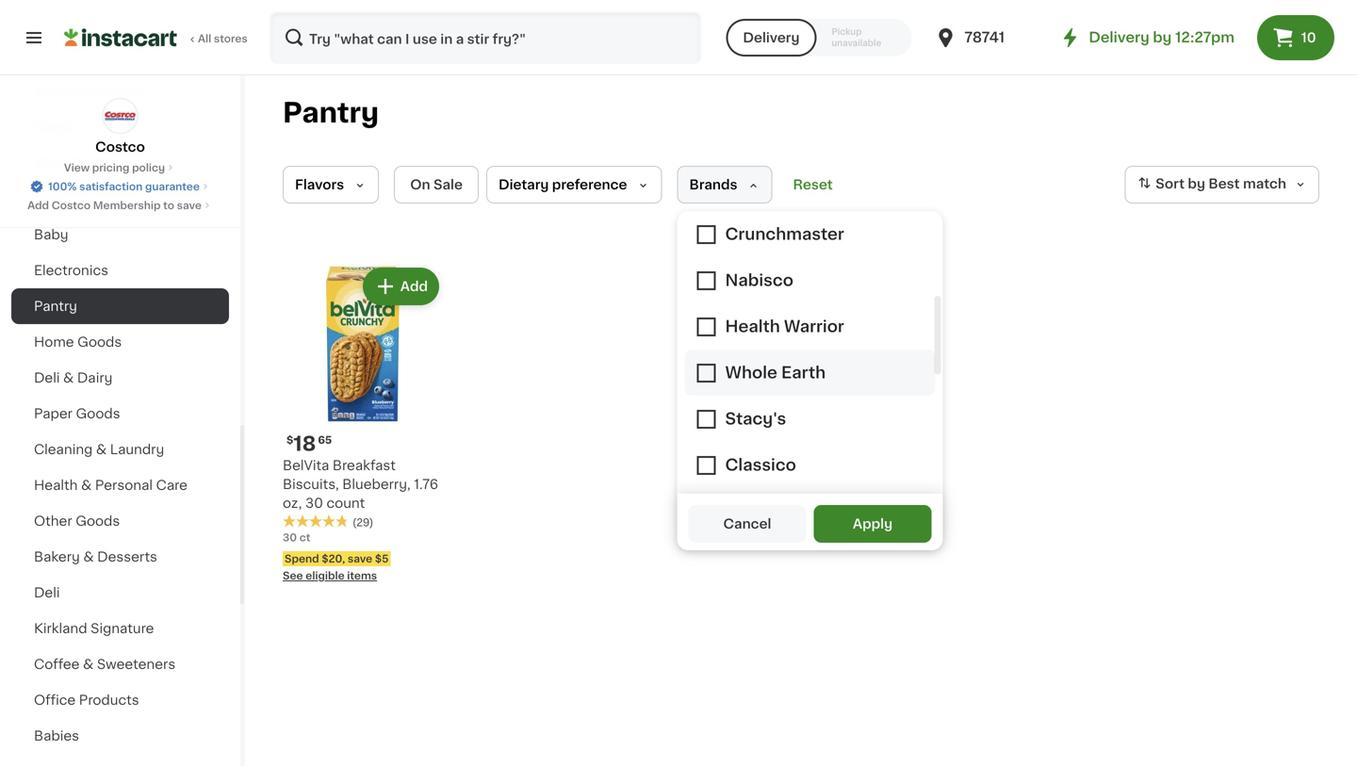 Task type: vqa. For each thing, say whether or not it's contained in the screenshot.
SALE
yes



Task type: locate. For each thing, give the bounding box(es) containing it.
1 horizontal spatial save
[[348, 554, 373, 564]]

0 horizontal spatial 30
[[283, 533, 297, 543]]

goods for paper goods
[[76, 407, 120, 421]]

100% satisfaction guarantee
[[48, 182, 200, 192]]

cleaning & laundry
[[34, 443, 164, 456]]

1 vertical spatial add
[[401, 280, 428, 293]]

pets link
[[11, 181, 229, 217]]

1 deli from the top
[[34, 371, 60, 385]]

spend
[[285, 554, 319, 564]]

by inside field
[[1188, 177, 1206, 191]]

pantry link
[[11, 289, 229, 324]]

& right coffee
[[83, 658, 94, 671]]

save inside spend $20, save $5 see eligible items
[[348, 554, 373, 564]]

on sale
[[410, 178, 463, 191]]

by
[[1154, 31, 1172, 44], [1188, 177, 1206, 191]]

& for snacks
[[85, 85, 96, 98]]

2 vertical spatial goods
[[76, 515, 120, 528]]

add for add costco membership to save
[[27, 200, 49, 211]]

on sale button
[[394, 166, 479, 204]]

0 horizontal spatial delivery
[[743, 31, 800, 44]]

1 vertical spatial save
[[348, 554, 373, 564]]

goods inside home goods link
[[77, 336, 122, 349]]

view
[[64, 163, 90, 173]]

30
[[305, 497, 323, 510], [283, 533, 297, 543]]

& for bakery
[[83, 551, 94, 564]]

deli & dairy
[[34, 371, 113, 385]]

$
[[287, 435, 294, 446]]

pantry up home
[[34, 300, 77, 313]]

office products
[[34, 694, 139, 707]]

& for deli
[[63, 371, 74, 385]]

babies link
[[11, 718, 229, 754]]

deli inside "link"
[[34, 586, 60, 600]]

save right to
[[177, 200, 202, 211]]

goods up the bakery & desserts
[[76, 515, 120, 528]]

0 horizontal spatial by
[[1154, 31, 1172, 44]]

home goods link
[[11, 324, 229, 360]]

save up items
[[348, 554, 373, 564]]

& left dairy
[[63, 371, 74, 385]]

other goods link
[[11, 504, 229, 539]]

delivery inside button
[[743, 31, 800, 44]]

1 vertical spatial deli
[[34, 586, 60, 600]]

frozen link
[[11, 109, 229, 145]]

laundry
[[110, 443, 164, 456]]

deli & dairy link
[[11, 360, 229, 396]]

to
[[163, 200, 174, 211]]

goods for other goods
[[76, 515, 120, 528]]

30 inside belvita breakfast biscuits, blueberry, 1.76 oz, 30 count
[[305, 497, 323, 510]]

deli down bakery
[[34, 586, 60, 600]]

2 deli from the top
[[34, 586, 60, 600]]

product group
[[283, 264, 443, 584]]

1 vertical spatial pantry
[[34, 300, 77, 313]]

0 horizontal spatial pantry
[[34, 300, 77, 313]]

1 horizontal spatial costco
[[95, 140, 145, 154]]

bakery
[[34, 551, 80, 564]]

0 horizontal spatial add
[[27, 200, 49, 211]]

dietary preference button
[[487, 166, 662, 204]]

flavors
[[295, 178, 344, 191]]

& left laundry
[[96, 443, 107, 456]]

1 vertical spatial by
[[1188, 177, 1206, 191]]

& right bakery
[[83, 551, 94, 564]]

add
[[27, 200, 49, 211], [401, 280, 428, 293]]

pricing
[[92, 163, 130, 173]]

0 vertical spatial goods
[[77, 336, 122, 349]]

all stores
[[198, 33, 248, 44]]

other goods
[[34, 515, 120, 528]]

delivery by 12:27pm
[[1089, 31, 1235, 44]]

0 vertical spatial by
[[1154, 31, 1172, 44]]

0 horizontal spatial costco
[[52, 200, 91, 211]]

add for add
[[401, 280, 428, 293]]

snacks & candy
[[34, 85, 143, 98]]

desserts
[[97, 551, 157, 564]]

add inside add button
[[401, 280, 428, 293]]

deli for deli
[[34, 586, 60, 600]]

0 vertical spatial costco
[[95, 140, 145, 154]]

best match
[[1209, 177, 1287, 191]]

deli
[[34, 371, 60, 385], [34, 586, 60, 600]]

1 horizontal spatial by
[[1188, 177, 1206, 191]]

goods up the cleaning & laundry
[[76, 407, 120, 421]]

dietary preference
[[499, 178, 628, 191]]

goods inside paper goods link
[[76, 407, 120, 421]]

add costco membership to save link
[[27, 198, 213, 213]]

cancel button
[[689, 505, 807, 543]]

delivery
[[1089, 31, 1150, 44], [743, 31, 800, 44]]

deli up paper
[[34, 371, 60, 385]]

0 vertical spatial add
[[27, 200, 49, 211]]

pantry up flavors dropdown button
[[283, 99, 379, 126]]

coffee
[[34, 658, 80, 671]]

cancel
[[724, 518, 772, 531]]

kirkland
[[34, 622, 87, 636]]

pantry inside pantry link
[[34, 300, 77, 313]]

None search field
[[270, 11, 702, 64]]

1 horizontal spatial add
[[401, 280, 428, 293]]

(29)
[[353, 518, 374, 528]]

★★★★★
[[283, 515, 349, 528], [283, 515, 349, 528]]

frozen
[[34, 121, 78, 134]]

Best match Sort by field
[[1125, 166, 1320, 204]]

goods inside other goods link
[[76, 515, 120, 528]]

policy
[[132, 163, 165, 173]]

paper goods link
[[11, 396, 229, 432]]

by right sort
[[1188, 177, 1206, 191]]

$20,
[[322, 554, 345, 564]]

costco down 100% in the left of the page
[[52, 200, 91, 211]]

1 horizontal spatial 30
[[305, 497, 323, 510]]

0 vertical spatial 30
[[305, 497, 323, 510]]

add inside 'add costco membership to save' link
[[27, 200, 49, 211]]

costco
[[95, 140, 145, 154], [52, 200, 91, 211]]

30 left ct
[[283, 533, 297, 543]]

1 vertical spatial 30
[[283, 533, 297, 543]]

0 horizontal spatial save
[[177, 200, 202, 211]]

baby link
[[11, 217, 229, 253]]

1 horizontal spatial delivery
[[1089, 31, 1150, 44]]

& right health
[[81, 479, 92, 492]]

& left candy
[[85, 85, 96, 98]]

costco up the view pricing policy link
[[95, 140, 145, 154]]

eligible
[[306, 571, 345, 581]]

by left 12:27pm
[[1154, 31, 1172, 44]]

1 vertical spatial goods
[[76, 407, 120, 421]]

ct
[[300, 533, 311, 543]]

save
[[177, 200, 202, 211], [348, 554, 373, 564]]

30 down biscuits, at the bottom
[[305, 497, 323, 510]]

deli for deli & dairy
[[34, 371, 60, 385]]

0 vertical spatial deli
[[34, 371, 60, 385]]

delivery for delivery
[[743, 31, 800, 44]]

1 horizontal spatial pantry
[[283, 99, 379, 126]]

dairy
[[77, 371, 113, 385]]

blueberry,
[[343, 478, 411, 491]]

goods up dairy
[[77, 336, 122, 349]]



Task type: describe. For each thing, give the bounding box(es) containing it.
12:27pm
[[1176, 31, 1235, 44]]

stores
[[214, 33, 248, 44]]

belvita breakfast biscuits, blueberry, 1.76 oz, 30 count
[[283, 459, 439, 510]]

candy
[[99, 85, 143, 98]]

costco logo image
[[102, 98, 138, 134]]

bakery & desserts link
[[11, 539, 229, 575]]

preference
[[552, 178, 628, 191]]

delivery by 12:27pm link
[[1059, 26, 1235, 49]]

brands button
[[677, 166, 773, 204]]

kirkland signature link
[[11, 611, 229, 647]]

30 ct
[[283, 533, 311, 543]]

oz,
[[283, 497, 302, 510]]

10
[[1302, 31, 1317, 44]]

apply
[[853, 518, 893, 531]]

costco link
[[95, 98, 145, 157]]

instacart logo image
[[64, 26, 177, 49]]

Search field
[[272, 13, 700, 62]]

& for coffee
[[83, 658, 94, 671]]

best
[[1209, 177, 1240, 191]]

add costco membership to save
[[27, 200, 202, 211]]

reset button
[[788, 166, 839, 204]]

0 vertical spatial save
[[177, 200, 202, 211]]

10 button
[[1258, 15, 1335, 60]]

breakfast
[[333, 459, 396, 472]]

brands
[[690, 178, 738, 191]]

on
[[410, 178, 430, 191]]

office products link
[[11, 683, 229, 718]]

paper goods
[[34, 407, 120, 421]]

guarantee
[[145, 182, 200, 192]]

view pricing policy
[[64, 163, 165, 173]]

goods for home goods
[[77, 336, 122, 349]]

sort
[[1156, 177, 1185, 191]]

18
[[294, 434, 316, 454]]

personal
[[95, 479, 153, 492]]

$5
[[375, 554, 389, 564]]

cleaning & laundry link
[[11, 432, 229, 468]]

membership
[[93, 200, 161, 211]]

by for sort
[[1188, 177, 1206, 191]]

view pricing policy link
[[64, 160, 176, 175]]

home
[[34, 336, 74, 349]]

delivery for delivery by 12:27pm
[[1089, 31, 1150, 44]]

items
[[347, 571, 377, 581]]

all stores link
[[64, 11, 249, 64]]

reset
[[793, 178, 833, 191]]

deli link
[[11, 575, 229, 611]]

by for delivery
[[1154, 31, 1172, 44]]

babies
[[34, 730, 79, 743]]

products
[[79, 694, 139, 707]]

1.76
[[414, 478, 439, 491]]

dietary
[[499, 178, 549, 191]]

health & personal care link
[[11, 468, 229, 504]]

65
[[318, 435, 332, 446]]

delivery button
[[726, 19, 817, 57]]

household link
[[11, 145, 229, 181]]

cleaning
[[34, 443, 93, 456]]

other
[[34, 515, 72, 528]]

snacks
[[34, 85, 82, 98]]

electronics link
[[11, 253, 229, 289]]

kirkland signature
[[34, 622, 154, 636]]

belvita
[[283, 459, 329, 472]]

78741 button
[[935, 11, 1048, 64]]

1 vertical spatial costco
[[52, 200, 91, 211]]

sweeteners
[[97, 658, 176, 671]]

& for health
[[81, 479, 92, 492]]

signature
[[91, 622, 154, 636]]

& for cleaning
[[96, 443, 107, 456]]

home goods
[[34, 336, 122, 349]]

office
[[34, 694, 76, 707]]

count
[[327, 497, 365, 510]]

electronics
[[34, 264, 108, 277]]

coffee & sweeteners link
[[11, 647, 229, 683]]

biscuits,
[[283, 478, 339, 491]]

service type group
[[726, 19, 912, 57]]

0 vertical spatial pantry
[[283, 99, 379, 126]]

see
[[283, 571, 303, 581]]

health & personal care
[[34, 479, 188, 492]]

sort by
[[1156, 177, 1206, 191]]

add button
[[365, 270, 437, 304]]

all
[[198, 33, 211, 44]]

care
[[156, 479, 188, 492]]

78741
[[965, 31, 1005, 44]]

coffee & sweeteners
[[34, 658, 176, 671]]

$ 18 65
[[287, 434, 332, 454]]

bakery & desserts
[[34, 551, 157, 564]]

spend $20, save $5 see eligible items
[[283, 554, 389, 581]]

pets
[[34, 192, 64, 206]]



